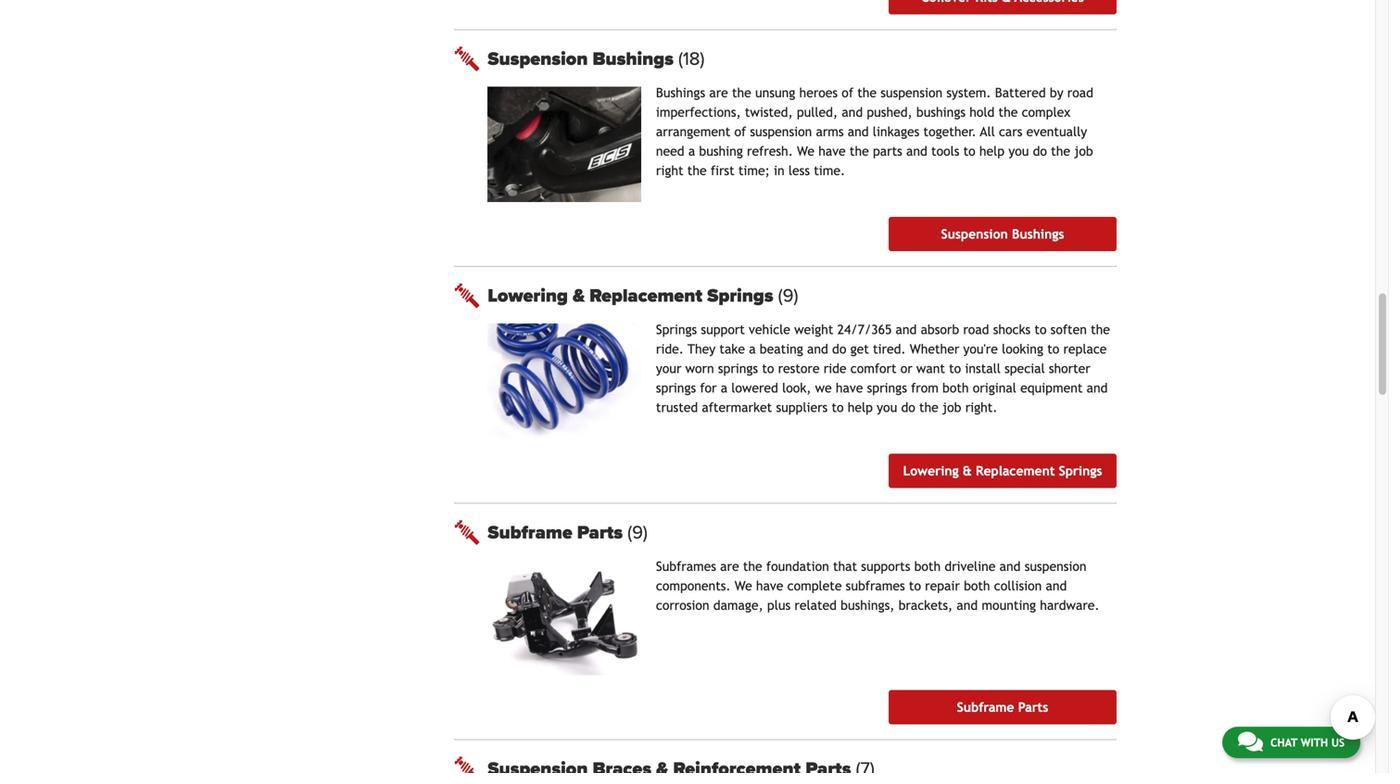 Task type: describe. For each thing, give the bounding box(es) containing it.
complex
[[1022, 105, 1071, 119]]

plus
[[767, 598, 791, 613]]

bushings for the top suspension bushings link
[[593, 48, 674, 70]]

all
[[980, 124, 995, 139]]

the up replace
[[1091, 322, 1110, 337]]

less
[[789, 163, 810, 178]]

you inside "bushings are the unsung heroes of the suspension system. battered by road imperfections, twisted, pulled, and pushed, bushings hold the complex arrangement of suspension arms and linkages together. all cars eventually need a bushing refresh. we have the parts and tools to help you do the job right the first time; in less time."
[[1009, 144, 1029, 158]]

linkages
[[873, 124, 920, 139]]

collision
[[994, 578, 1042, 593]]

subframes
[[656, 559, 717, 574]]

right.
[[966, 400, 998, 415]]

you're
[[964, 341, 998, 356]]

restore
[[778, 361, 820, 376]]

looking
[[1002, 341, 1044, 356]]

whether
[[910, 341, 960, 356]]

springs inside springs support vehicle weight 24/7/365 and absorb road shocks to soften the ride. they take a beating and do get tired. whether you're looking to replace your worn springs to restore ride comfort or want to install special shorter springs for a lowered look, we have springs from both original equipment and trusted aftermarket suppliers to help you do the job right.
[[656, 322, 697, 337]]

help inside springs support vehicle weight 24/7/365 and absorb road shocks to soften the ride. they take a beating and do get tired. whether you're looking to replace your worn springs to restore ride comfort or want to install special shorter springs for a lowered look, we have springs from both original equipment and trusted aftermarket suppliers to help you do the job right.
[[848, 400, 873, 415]]

have inside subframes are the foundation that supports both driveline and suspension components. we have complete subframes to repair both collision and corrosion damage, plus related bushings, brackets, and mounting hardware.
[[756, 578, 784, 593]]

comments image
[[1238, 730, 1263, 753]]

1 horizontal spatial a
[[721, 380, 728, 395]]

and down weight
[[807, 341, 829, 356]]

2 vertical spatial springs
[[1059, 463, 1103, 478]]

equipment
[[1021, 380, 1083, 395]]

pushed,
[[867, 105, 913, 119]]

the up pushed,
[[858, 85, 877, 100]]

parts
[[873, 144, 903, 158]]

with
[[1301, 736, 1329, 749]]

subframes are the foundation that supports both driveline and suspension components. we have complete subframes to repair both collision and corrosion damage, plus related bushings, brackets, and mounting hardware.
[[656, 559, 1100, 613]]

components.
[[656, 578, 731, 593]]

and up "hardware."
[[1046, 578, 1067, 593]]

tired.
[[873, 341, 906, 356]]

to down 'we'
[[832, 400, 844, 415]]

brackets,
[[899, 598, 953, 613]]

the down eventually
[[1051, 144, 1071, 158]]

beating
[[760, 341, 804, 356]]

1 vertical spatial subframe parts
[[957, 700, 1049, 715]]

job inside springs support vehicle weight 24/7/365 and absorb road shocks to soften the ride. they take a beating and do get tired. whether you're looking to replace your worn springs to restore ride comfort or want to install special shorter springs for a lowered look, we have springs from both original equipment and trusted aftermarket suppliers to help you do the job right.
[[943, 400, 962, 415]]

arms
[[816, 124, 844, 139]]

suspension for the top suspension bushings link
[[488, 48, 588, 70]]

time.
[[814, 163, 846, 178]]

hold
[[970, 105, 995, 119]]

2 vertical spatial both
[[964, 578, 991, 593]]

help inside "bushings are the unsung heroes of the suspension system. battered by road imperfections, twisted, pulled, and pushed, bushings hold the complex arrangement of suspension arms and linkages together. all cars eventually need a bushing refresh. we have the parts and tools to help you do the job right the first time; in less time."
[[980, 144, 1005, 158]]

1 vertical spatial suspension bushings link
[[889, 217, 1117, 251]]

battered
[[995, 85, 1046, 100]]

absorb
[[921, 322, 960, 337]]

0 vertical spatial subframe parts
[[488, 521, 628, 543]]

we
[[815, 380, 832, 395]]

and up tired.
[[896, 322, 917, 337]]

corrosion
[[656, 598, 710, 613]]

0 horizontal spatial suspension
[[750, 124, 812, 139]]

to down soften at the right top of page
[[1048, 341, 1060, 356]]

aftermarket
[[702, 400, 772, 415]]

imperfections,
[[656, 105, 741, 119]]

chat
[[1271, 736, 1298, 749]]

parts for the bottom "subframe parts" link
[[1018, 700, 1049, 715]]

your
[[656, 361, 682, 376]]

the left parts
[[850, 144, 869, 158]]

shocks
[[993, 322, 1031, 337]]

0 vertical spatial suspension bushings link
[[488, 48, 1117, 70]]

the inside subframes are the foundation that supports both driveline and suspension components. we have complete subframes to repair both collision and corrosion damage, plus related bushings, brackets, and mounting hardware.
[[743, 559, 763, 574]]

1 vertical spatial of
[[735, 124, 746, 139]]

bushings
[[917, 105, 966, 119]]

in
[[774, 163, 785, 178]]

want
[[917, 361, 945, 376]]

the down from
[[920, 400, 939, 415]]

weight
[[795, 322, 834, 337]]

0 vertical spatial subframe parts link
[[488, 521, 1117, 543]]

have inside "bushings are the unsung heroes of the suspension system. battered by road imperfections, twisted, pulled, and pushed, bushings hold the complex arrangement of suspension arms and linkages together. all cars eventually need a bushing refresh. we have the parts and tools to help you do the job right the first time; in less time."
[[819, 144, 846, 158]]

bushing
[[699, 144, 743, 158]]

we inside subframes are the foundation that supports both driveline and suspension components. we have complete subframes to repair both collision and corrosion damage, plus related bushings, brackets, and mounting hardware.
[[735, 578, 752, 593]]

by
[[1050, 85, 1064, 100]]

hardware.
[[1040, 598, 1100, 613]]

heroes
[[800, 85, 838, 100]]

1 vertical spatial lowering & replacement springs link
[[889, 454, 1117, 488]]

and up arms
[[842, 105, 863, 119]]

supports
[[861, 559, 911, 574]]

repair
[[925, 578, 960, 593]]

and down linkages
[[907, 144, 928, 158]]

1 vertical spatial subframe parts link
[[889, 690, 1117, 725]]

system.
[[947, 85, 991, 100]]

they
[[688, 341, 716, 356]]

chat with us
[[1271, 736, 1345, 749]]

first
[[711, 163, 735, 178]]

0 vertical spatial lowering & replacement springs link
[[488, 284, 1117, 307]]

1 vertical spatial suspension bushings
[[941, 227, 1065, 241]]

driveline
[[945, 559, 996, 574]]

have inside springs support vehicle weight 24/7/365 and absorb road shocks to soften the ride. they take a beating and do get tired. whether you're looking to replace your worn springs to restore ride comfort or want to install special shorter springs for a lowered look, we have springs from both original equipment and trusted aftermarket suppliers to help you do the job right.
[[836, 380, 863, 395]]

0 vertical spatial springs
[[707, 284, 774, 307]]

springs support vehicle weight 24/7/365 and absorb road shocks to soften the ride. they take a beating and do get tired. whether you're looking to replace your worn springs to restore ride comfort or want to install special shorter springs for a lowered look, we have springs from both original equipment and trusted aftermarket suppliers to help you do the job right.
[[656, 322, 1110, 415]]

complete
[[788, 578, 842, 593]]

1 vertical spatial a
[[749, 341, 756, 356]]

arrangement
[[656, 124, 731, 139]]

time;
[[739, 163, 770, 178]]

us
[[1332, 736, 1345, 749]]

0 horizontal spatial springs
[[656, 380, 696, 395]]

1 vertical spatial &
[[963, 463, 972, 478]]

1 vertical spatial lowering & replacement springs
[[903, 463, 1103, 478]]

or
[[901, 361, 913, 376]]



Task type: locate. For each thing, give the bounding box(es) containing it.
to inside "bushings are the unsung heroes of the suspension system. battered by road imperfections, twisted, pulled, and pushed, bushings hold the complex arrangement of suspension arms and linkages together. all cars eventually need a bushing refresh. we have the parts and tools to help you do the job right the first time; in less time."
[[964, 144, 976, 158]]

install
[[965, 361, 1001, 376]]

2 horizontal spatial springs
[[867, 380, 907, 395]]

suspension for suspension bushings link to the bottom
[[941, 227, 1008, 241]]

are inside "bushings are the unsung heroes of the suspension system. battered by road imperfections, twisted, pulled, and pushed, bushings hold the complex arrangement of suspension arms and linkages together. all cars eventually need a bushing refresh. we have the parts and tools to help you do the job right the first time; in less time."
[[709, 85, 728, 100]]

take
[[720, 341, 745, 356]]

replacement down right.
[[976, 463, 1055, 478]]

0 vertical spatial job
[[1075, 144, 1094, 158]]

24/7/365
[[838, 322, 892, 337]]

a down arrangement
[[689, 144, 695, 158]]

1 horizontal spatial subframe
[[957, 700, 1015, 715]]

for
[[700, 380, 717, 395]]

special
[[1005, 361, 1045, 376]]

to up lowered
[[762, 361, 774, 376]]

road inside "bushings are the unsung heroes of the suspension system. battered by road imperfections, twisted, pulled, and pushed, bushings hold the complex arrangement of suspension arms and linkages together. all cars eventually need a bushing refresh. we have the parts and tools to help you do the job right the first time; in less time."
[[1068, 85, 1094, 100]]

mounting
[[982, 598, 1036, 613]]

0 horizontal spatial lowering & replacement springs
[[488, 284, 778, 307]]

springs down the comfort
[[867, 380, 907, 395]]

1 horizontal spatial replacement
[[976, 463, 1055, 478]]

soften
[[1051, 322, 1087, 337]]

suspension bushings link
[[488, 48, 1117, 70], [889, 217, 1117, 251]]

suspension
[[881, 85, 943, 100], [750, 124, 812, 139], [1025, 559, 1087, 574]]

road right by
[[1068, 85, 1094, 100]]

a inside "bushings are the unsung heroes of the suspension system. battered by road imperfections, twisted, pulled, and pushed, bushings hold the complex arrangement of suspension arms and linkages together. all cars eventually need a bushing refresh. we have the parts and tools to help you do the job right the first time; in less time."
[[689, 144, 695, 158]]

job down eventually
[[1075, 144, 1094, 158]]

to right tools
[[964, 144, 976, 158]]

need
[[656, 144, 685, 158]]

get
[[851, 341, 869, 356]]

to up brackets,
[[909, 578, 921, 593]]

the left the first
[[688, 163, 707, 178]]

0 vertical spatial &
[[573, 284, 585, 307]]

replacement up ride.
[[590, 284, 703, 307]]

both right from
[[943, 380, 969, 395]]

you
[[1009, 144, 1029, 158], [877, 400, 898, 415]]

0 vertical spatial bushings
[[593, 48, 674, 70]]

a
[[689, 144, 695, 158], [749, 341, 756, 356], [721, 380, 728, 395]]

and up collision
[[1000, 559, 1021, 574]]

and down repair
[[957, 598, 978, 613]]

twisted,
[[745, 105, 793, 119]]

suspension up pushed,
[[881, 85, 943, 100]]

0 vertical spatial suspension
[[488, 48, 588, 70]]

damage,
[[714, 598, 764, 613]]

have up plus
[[756, 578, 784, 593]]

from
[[911, 380, 939, 395]]

bushings,
[[841, 598, 895, 613]]

1 vertical spatial we
[[735, 578, 752, 593]]

we up less
[[797, 144, 815, 158]]

springs down "equipment"
[[1059, 463, 1103, 478]]

unsung
[[756, 85, 796, 100]]

parts
[[577, 521, 623, 543], [1018, 700, 1049, 715]]

and
[[842, 105, 863, 119], [848, 124, 869, 139], [907, 144, 928, 158], [896, 322, 917, 337], [807, 341, 829, 356], [1087, 380, 1108, 395], [1000, 559, 1021, 574], [1046, 578, 1067, 593], [957, 598, 978, 613]]

you down the comfort
[[877, 400, 898, 415]]

2 vertical spatial a
[[721, 380, 728, 395]]

lowering & replacement springs up ride.
[[488, 284, 778, 307]]

of up bushing
[[735, 124, 746, 139]]

are inside subframes are the foundation that supports both driveline and suspension components. we have complete subframes to repair both collision and corrosion damage, plus related bushings, brackets, and mounting hardware.
[[720, 559, 739, 574]]

the up twisted,
[[732, 85, 752, 100]]

right
[[656, 163, 684, 178]]

0 vertical spatial do
[[1033, 144, 1047, 158]]

road inside springs support vehicle weight 24/7/365 and absorb road shocks to soften the ride. they take a beating and do get tired. whether you're looking to replace your worn springs to restore ride comfort or want to install special shorter springs for a lowered look, we have springs from both original equipment and trusted aftermarket suppliers to help you do the job right.
[[963, 322, 990, 337]]

ride
[[824, 361, 847, 376]]

refresh.
[[747, 144, 793, 158]]

eventually
[[1027, 124, 1087, 139]]

0 vertical spatial a
[[689, 144, 695, 158]]

trusted
[[656, 400, 698, 415]]

have down arms
[[819, 144, 846, 158]]

comfort
[[851, 361, 897, 376]]

1 horizontal spatial road
[[1068, 85, 1094, 100]]

bushings inside "bushings are the unsung heroes of the suspension system. battered by road imperfections, twisted, pulled, and pushed, bushings hold the complex arrangement of suspension arms and linkages together. all cars eventually need a bushing refresh. we have the parts and tools to help you do the job right the first time; in less time."
[[656, 85, 706, 100]]

springs
[[707, 284, 774, 307], [656, 322, 697, 337], [1059, 463, 1103, 478]]

replacement
[[590, 284, 703, 307], [976, 463, 1055, 478]]

road up you're
[[963, 322, 990, 337]]

and down shorter at the right top of the page
[[1087, 380, 1108, 395]]

subframe parts
[[488, 521, 628, 543], [957, 700, 1049, 715]]

that
[[833, 559, 858, 574]]

1 horizontal spatial lowering
[[903, 463, 959, 478]]

1 vertical spatial do
[[832, 341, 847, 356]]

0 horizontal spatial parts
[[577, 521, 623, 543]]

are up "damage,"
[[720, 559, 739, 574]]

both down driveline
[[964, 578, 991, 593]]

springs up ride.
[[656, 322, 697, 337]]

suspension inside subframes are the foundation that supports both driveline and suspension components. we have complete subframes to repair both collision and corrosion damage, plus related bushings, brackets, and mounting hardware.
[[1025, 559, 1087, 574]]

0 horizontal spatial we
[[735, 578, 752, 593]]

0 horizontal spatial road
[[963, 322, 990, 337]]

bushings
[[593, 48, 674, 70], [656, 85, 706, 100], [1012, 227, 1065, 241]]

job inside "bushings are the unsung heroes of the suspension system. battered by road imperfections, twisted, pulled, and pushed, bushings hold the complex arrangement of suspension arms and linkages together. all cars eventually need a bushing refresh. we have the parts and tools to help you do the job right the first time; in less time."
[[1075, 144, 1094, 158]]

job
[[1075, 144, 1094, 158], [943, 400, 962, 415]]

0 vertical spatial suspension bushings
[[488, 48, 679, 70]]

together.
[[924, 124, 977, 139]]

you down cars on the right
[[1009, 144, 1029, 158]]

suppliers
[[776, 400, 828, 415]]

1 vertical spatial lowering
[[903, 463, 959, 478]]

suspension bushings thumbnail image image
[[488, 87, 641, 202]]

2 horizontal spatial do
[[1033, 144, 1047, 158]]

to right want
[[949, 361, 961, 376]]

lowering
[[488, 284, 568, 307], [903, 463, 959, 478]]

to inside subframes are the foundation that supports both driveline and suspension components. we have complete subframes to repair both collision and corrosion damage, plus related bushings, brackets, and mounting hardware.
[[909, 578, 921, 593]]

subframes
[[846, 578, 905, 593]]

1 horizontal spatial subframe parts
[[957, 700, 1049, 715]]

subframe parts link
[[488, 521, 1117, 543], [889, 690, 1117, 725]]

parts for "subframe parts" link to the top
[[577, 521, 623, 543]]

have down ride
[[836, 380, 863, 395]]

suspension up the suspension bushings thumbnail image
[[488, 48, 588, 70]]

0 vertical spatial lowering & replacement springs
[[488, 284, 778, 307]]

2 horizontal spatial springs
[[1059, 463, 1103, 478]]

subframe for "subframe parts" link to the top
[[488, 521, 573, 543]]

springs up support
[[707, 284, 774, 307]]

0 vertical spatial are
[[709, 85, 728, 100]]

subframe inside "subframe parts" link
[[957, 700, 1015, 715]]

0 horizontal spatial lowering
[[488, 284, 568, 307]]

&
[[573, 284, 585, 307], [963, 463, 972, 478]]

springs down take
[[718, 361, 758, 376]]

suspension
[[488, 48, 588, 70], [941, 227, 1008, 241]]

both up repair
[[915, 559, 941, 574]]

are for subframe parts
[[720, 559, 739, 574]]

lowering & replacement springs thumbnail image image
[[488, 323, 641, 439]]

0 horizontal spatial replacement
[[590, 284, 703, 307]]

lowering & replacement springs link
[[488, 284, 1117, 307], [889, 454, 1117, 488]]

shorter
[[1049, 361, 1091, 376]]

to
[[964, 144, 976, 158], [1035, 322, 1047, 337], [1048, 341, 1060, 356], [762, 361, 774, 376], [949, 361, 961, 376], [832, 400, 844, 415], [909, 578, 921, 593]]

the
[[732, 85, 752, 100], [858, 85, 877, 100], [999, 105, 1018, 119], [850, 144, 869, 158], [1051, 144, 1071, 158], [688, 163, 707, 178], [1091, 322, 1110, 337], [920, 400, 939, 415], [743, 559, 763, 574]]

0 vertical spatial help
[[980, 144, 1005, 158]]

lowering & replacement springs link up weight
[[488, 284, 1117, 307]]

0 vertical spatial we
[[797, 144, 815, 158]]

bushings are the unsung heroes of the suspension system. battered by road imperfections, twisted, pulled, and pushed, bushings hold the complex arrangement of suspension arms and linkages together. all cars eventually need a bushing refresh. we have the parts and tools to help you do the job right the first time; in less time.
[[656, 85, 1094, 178]]

chat with us link
[[1223, 727, 1361, 758]]

1 vertical spatial suspension
[[750, 124, 812, 139]]

2 vertical spatial have
[[756, 578, 784, 593]]

1 horizontal spatial suspension
[[941, 227, 1008, 241]]

look,
[[782, 380, 812, 395]]

help down all
[[980, 144, 1005, 158]]

1 horizontal spatial we
[[797, 144, 815, 158]]

1 horizontal spatial job
[[1075, 144, 1094, 158]]

are for suspension bushings
[[709, 85, 728, 100]]

subframe parts thumbnail image image
[[488, 560, 641, 676]]

tools
[[932, 144, 960, 158]]

0 vertical spatial subframe
[[488, 521, 573, 543]]

suspension down tools
[[941, 227, 1008, 241]]

0 vertical spatial both
[[943, 380, 969, 395]]

support
[[701, 322, 745, 337]]

a right for
[[721, 380, 728, 395]]

springs up 'trusted' on the bottom of page
[[656, 380, 696, 395]]

0 vertical spatial parts
[[577, 521, 623, 543]]

1 vertical spatial help
[[848, 400, 873, 415]]

0 vertical spatial road
[[1068, 85, 1094, 100]]

1 vertical spatial road
[[963, 322, 990, 337]]

worn
[[686, 361, 714, 376]]

pulled,
[[797, 105, 838, 119]]

1 vertical spatial suspension
[[941, 227, 1008, 241]]

1 vertical spatial you
[[877, 400, 898, 415]]

& up lowering & replacement springs thumbnail image at the left of the page
[[573, 284, 585, 307]]

1 vertical spatial bushings
[[656, 85, 706, 100]]

lowered
[[732, 380, 779, 395]]

1 vertical spatial replacement
[[976, 463, 1055, 478]]

0 horizontal spatial do
[[832, 341, 847, 356]]

we inside "bushings are the unsung heroes of the suspension system. battered by road imperfections, twisted, pulled, and pushed, bushings hold the complex arrangement of suspension arms and linkages together. all cars eventually need a bushing refresh. we have the parts and tools to help you do the job right the first time; in less time."
[[797, 144, 815, 158]]

replace
[[1064, 341, 1107, 356]]

0 horizontal spatial suspension
[[488, 48, 588, 70]]

2 vertical spatial suspension
[[1025, 559, 1087, 574]]

vehicle
[[749, 322, 791, 337]]

suspension bushings
[[488, 48, 679, 70], [941, 227, 1065, 241]]

0 horizontal spatial subframe
[[488, 521, 573, 543]]

to up looking
[[1035, 322, 1047, 337]]

1 horizontal spatial suspension bushings
[[941, 227, 1065, 241]]

the up "damage,"
[[743, 559, 763, 574]]

1 horizontal spatial do
[[901, 400, 916, 415]]

and right arms
[[848, 124, 869, 139]]

1 horizontal spatial springs
[[718, 361, 758, 376]]

0 horizontal spatial help
[[848, 400, 873, 415]]

1 horizontal spatial &
[[963, 463, 972, 478]]

related
[[795, 598, 837, 613]]

2 horizontal spatial a
[[749, 341, 756, 356]]

foundation
[[767, 559, 829, 574]]

1 horizontal spatial parts
[[1018, 700, 1049, 715]]

0 vertical spatial of
[[842, 85, 854, 100]]

do
[[1033, 144, 1047, 158], [832, 341, 847, 356], [901, 400, 916, 415]]

are up imperfections,
[[709, 85, 728, 100]]

do down eventually
[[1033, 144, 1047, 158]]

lowering & replacement springs down right.
[[903, 463, 1103, 478]]

lowering & replacement springs link down right.
[[889, 454, 1117, 488]]

2 vertical spatial do
[[901, 400, 916, 415]]

you inside springs support vehicle weight 24/7/365 and absorb road shocks to soften the ride. they take a beating and do get tired. whether you're looking to replace your worn springs to restore ride comfort or want to install special shorter springs for a lowered look, we have springs from both original equipment and trusted aftermarket suppliers to help you do the job right.
[[877, 400, 898, 415]]

the up cars on the right
[[999, 105, 1018, 119]]

0 vertical spatial replacement
[[590, 284, 703, 307]]

1 vertical spatial both
[[915, 559, 941, 574]]

0 horizontal spatial you
[[877, 400, 898, 415]]

1 horizontal spatial lowering & replacement springs
[[903, 463, 1103, 478]]

springs
[[718, 361, 758, 376], [656, 380, 696, 395], [867, 380, 907, 395]]

bushings for suspension bushings link to the bottom
[[1012, 227, 1065, 241]]

lowering & replacement springs
[[488, 284, 778, 307], [903, 463, 1103, 478]]

& down right.
[[963, 463, 972, 478]]

0 vertical spatial lowering
[[488, 284, 568, 307]]

we
[[797, 144, 815, 158], [735, 578, 752, 593]]

1 horizontal spatial of
[[842, 85, 854, 100]]

do up ride
[[832, 341, 847, 356]]

help down the comfort
[[848, 400, 873, 415]]

job left right.
[[943, 400, 962, 415]]

0 horizontal spatial job
[[943, 400, 962, 415]]

we up "damage,"
[[735, 578, 752, 593]]

1 vertical spatial parts
[[1018, 700, 1049, 715]]

2 horizontal spatial suspension
[[1025, 559, 1087, 574]]

suspension up "hardware."
[[1025, 559, 1087, 574]]

2 vertical spatial bushings
[[1012, 227, 1065, 241]]

1 horizontal spatial you
[[1009, 144, 1029, 158]]

1 vertical spatial have
[[836, 380, 863, 395]]

original
[[973, 380, 1017, 395]]

subframe for the bottom "subframe parts" link
[[957, 700, 1015, 715]]

of right heroes
[[842, 85, 854, 100]]

suspension up the refresh.
[[750, 124, 812, 139]]

cars
[[999, 124, 1023, 139]]

1 horizontal spatial help
[[980, 144, 1005, 158]]

0 horizontal spatial springs
[[656, 322, 697, 337]]

a right take
[[749, 341, 756, 356]]

do inside "bushings are the unsung heroes of the suspension system. battered by road imperfections, twisted, pulled, and pushed, bushings hold the complex arrangement of suspension arms and linkages together. all cars eventually need a bushing refresh. we have the parts and tools to help you do the job right the first time; in less time."
[[1033, 144, 1047, 158]]

0 horizontal spatial of
[[735, 124, 746, 139]]

ride.
[[656, 341, 684, 356]]

road
[[1068, 85, 1094, 100], [963, 322, 990, 337]]

do down from
[[901, 400, 916, 415]]

0 vertical spatial you
[[1009, 144, 1029, 158]]

1 vertical spatial springs
[[656, 322, 697, 337]]

are
[[709, 85, 728, 100], [720, 559, 739, 574]]

0 vertical spatial suspension
[[881, 85, 943, 100]]

0 horizontal spatial a
[[689, 144, 695, 158]]

1 vertical spatial are
[[720, 559, 739, 574]]

0 horizontal spatial &
[[573, 284, 585, 307]]

both inside springs support vehicle weight 24/7/365 and absorb road shocks to soften the ride. they take a beating and do get tired. whether you're looking to replace your worn springs to restore ride comfort or want to install special shorter springs for a lowered look, we have springs from both original equipment and trusted aftermarket suppliers to help you do the job right.
[[943, 380, 969, 395]]

1 vertical spatial job
[[943, 400, 962, 415]]

1 vertical spatial subframe
[[957, 700, 1015, 715]]

0 horizontal spatial suspension bushings
[[488, 48, 679, 70]]

help
[[980, 144, 1005, 158], [848, 400, 873, 415]]



Task type: vqa. For each thing, say whether or not it's contained in the screenshot.
hold
yes



